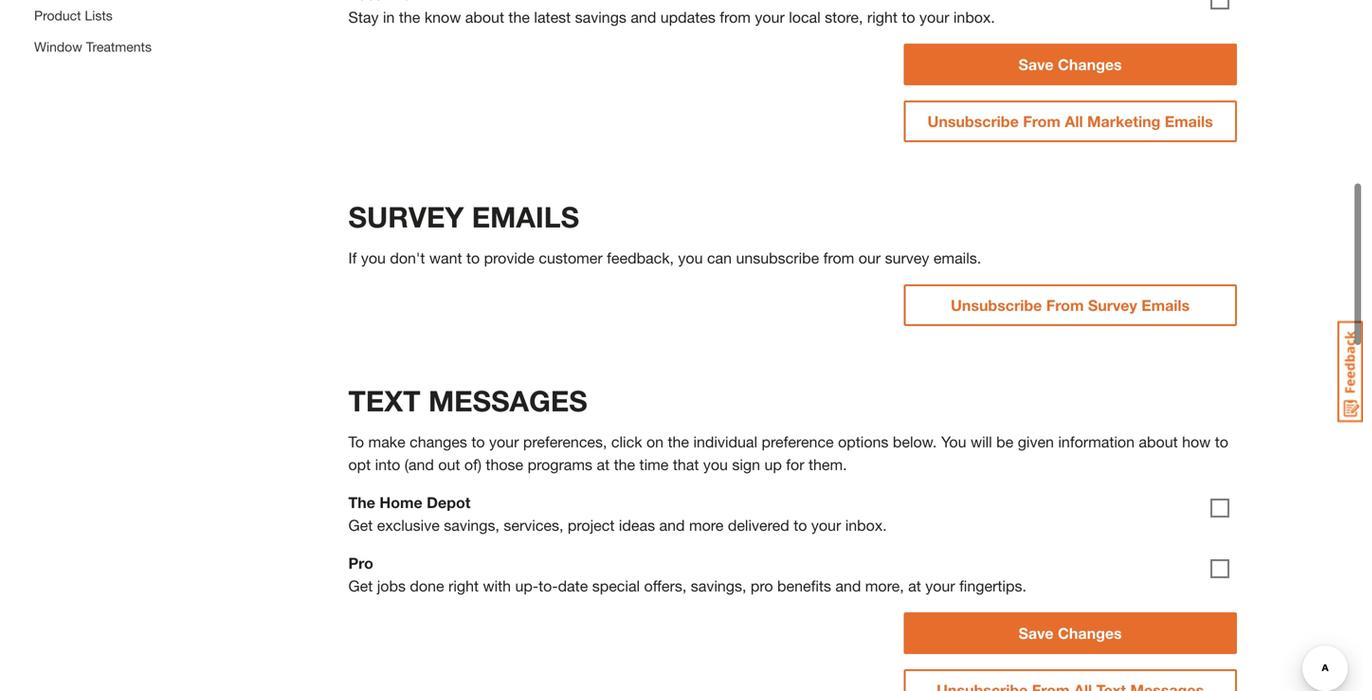 Task type: locate. For each thing, give the bounding box(es) containing it.
unsubscribe from all marketing emails button
[[904, 101, 1237, 142]]

text
[[349, 384, 421, 418]]

know
[[425, 8, 461, 26]]

0 vertical spatial unsubscribe
[[928, 112, 1019, 130]]

get
[[349, 516, 373, 534], [349, 577, 373, 595]]

1 vertical spatial from
[[1047, 296, 1084, 314]]

unsubscribe from survey emails
[[951, 296, 1190, 314]]

0 horizontal spatial savings,
[[444, 516, 500, 534]]

at right the more,
[[909, 577, 922, 595]]

from inside button
[[1047, 296, 1084, 314]]

0 vertical spatial changes
[[1058, 55, 1123, 73]]

customer
[[539, 249, 603, 267]]

your up those
[[489, 433, 519, 451]]

time
[[640, 456, 669, 474]]

and left the more,
[[836, 577, 861, 595]]

1 horizontal spatial savings,
[[691, 577, 747, 595]]

your down them.
[[812, 516, 841, 534]]

1 vertical spatial and
[[660, 516, 685, 534]]

emails right survey
[[1142, 296, 1190, 314]]

treatments
[[86, 39, 152, 55]]

0 vertical spatial save
[[1019, 55, 1054, 73]]

for
[[786, 456, 805, 474]]

from inside button
[[1024, 112, 1061, 130]]

save
[[1019, 55, 1054, 73], [1019, 625, 1054, 643]]

the right in
[[399, 8, 420, 26]]

(and
[[405, 456, 434, 474]]

0 vertical spatial save changes
[[1019, 55, 1123, 73]]

savings, inside the home depot get exclusive savings, services, project ideas and more delivered to your inbox.
[[444, 516, 500, 534]]

and left more
[[660, 516, 685, 534]]

1 vertical spatial save
[[1019, 625, 1054, 643]]

save changes for 1st save changes button from the bottom of the page
[[1019, 625, 1123, 643]]

stay in the know about the latest savings and updates from your local store, right to your inbox.
[[349, 8, 996, 26]]

preference
[[762, 433, 834, 451]]

your
[[755, 8, 785, 26], [920, 8, 950, 26], [489, 433, 519, 451], [812, 516, 841, 534], [926, 577, 956, 595]]

information
[[1059, 433, 1135, 451]]

special
[[592, 577, 640, 595]]

0 horizontal spatial inbox.
[[846, 516, 887, 534]]

changes
[[1058, 55, 1123, 73], [1058, 625, 1123, 643]]

2 get from the top
[[349, 577, 373, 595]]

from
[[1024, 112, 1061, 130], [1047, 296, 1084, 314]]

depot
[[427, 494, 471, 512]]

at
[[597, 456, 610, 474], [909, 577, 922, 595]]

messages
[[429, 384, 588, 418]]

right left the with
[[449, 577, 479, 595]]

you
[[361, 249, 386, 267], [678, 249, 703, 267], [704, 456, 728, 474]]

and
[[631, 8, 657, 26], [660, 516, 685, 534], [836, 577, 861, 595]]

1 save from the top
[[1019, 55, 1054, 73]]

unsubscribe
[[928, 112, 1019, 130], [951, 296, 1043, 314]]

get down the
[[349, 516, 373, 534]]

your inside the home depot get exclusive savings, services, project ideas and more delivered to your inbox.
[[812, 516, 841, 534]]

about right know
[[465, 8, 505, 26]]

project
[[568, 516, 615, 534]]

window
[[34, 39, 82, 55]]

0 vertical spatial savings,
[[444, 516, 500, 534]]

from left all
[[1024, 112, 1061, 130]]

1 vertical spatial save changes
[[1019, 625, 1123, 643]]

updates
[[661, 8, 716, 26]]

savings, down depot
[[444, 516, 500, 534]]

to right delivered
[[794, 516, 807, 534]]

to right want at left top
[[467, 249, 480, 267]]

to inside the home depot get exclusive savings, services, project ideas and more delivered to your inbox.
[[794, 516, 807, 534]]

savings, left pro
[[691, 577, 747, 595]]

the down click at the bottom of the page
[[614, 456, 636, 474]]

of)
[[465, 456, 482, 474]]

unsubscribe inside button
[[951, 296, 1043, 314]]

you down individual
[[704, 456, 728, 474]]

save up unsubscribe from all marketing emails
[[1019, 55, 1054, 73]]

the right on
[[668, 433, 689, 451]]

0 horizontal spatial right
[[449, 577, 479, 595]]

1 vertical spatial about
[[1139, 433, 1178, 451]]

0 vertical spatial get
[[349, 516, 373, 534]]

savings,
[[444, 516, 500, 534], [691, 577, 747, 595]]

jobs
[[377, 577, 406, 595]]

2 vertical spatial and
[[836, 577, 861, 595]]

window treatments
[[34, 39, 152, 55]]

1 vertical spatial get
[[349, 577, 373, 595]]

from right updates
[[720, 8, 751, 26]]

about
[[465, 8, 505, 26], [1139, 433, 1178, 451]]

them.
[[809, 456, 847, 474]]

1 vertical spatial at
[[909, 577, 922, 595]]

0 vertical spatial save changes button
[[904, 44, 1237, 85]]

ideas
[[619, 516, 655, 534]]

1 horizontal spatial inbox.
[[954, 8, 996, 26]]

0 horizontal spatial from
[[720, 8, 751, 26]]

you
[[942, 433, 967, 451]]

unsubscribe inside button
[[928, 112, 1019, 130]]

your left local
[[755, 8, 785, 26]]

save changes down fingertips.
[[1019, 625, 1123, 643]]

0 vertical spatial right
[[868, 8, 898, 26]]

to
[[902, 8, 916, 26], [467, 249, 480, 267], [472, 433, 485, 451], [1216, 433, 1229, 451], [794, 516, 807, 534]]

get down pro
[[349, 577, 373, 595]]

services,
[[504, 516, 564, 534]]

at right programs
[[597, 456, 610, 474]]

from
[[720, 8, 751, 26], [824, 249, 855, 267]]

0 vertical spatial from
[[720, 8, 751, 26]]

0 horizontal spatial at
[[597, 456, 610, 474]]

1 horizontal spatial at
[[909, 577, 922, 595]]

right right store,
[[868, 8, 898, 26]]

1 vertical spatial right
[[449, 577, 479, 595]]

survey emails
[[349, 200, 580, 234]]

about left how
[[1139, 433, 1178, 451]]

and right savings
[[631, 8, 657, 26]]

1 changes from the top
[[1058, 55, 1123, 73]]

save changes button
[[904, 44, 1237, 85], [904, 613, 1237, 654]]

1 vertical spatial emails
[[1142, 296, 1190, 314]]

0 vertical spatial from
[[1024, 112, 1061, 130]]

2 horizontal spatial and
[[836, 577, 861, 595]]

2 changes from the top
[[1058, 625, 1123, 643]]

1 vertical spatial unsubscribe
[[951, 296, 1043, 314]]

your left fingertips.
[[926, 577, 956, 595]]

emails
[[1165, 112, 1214, 130], [1142, 296, 1190, 314]]

lists
[[85, 8, 113, 23]]

inbox.
[[954, 8, 996, 26], [846, 516, 887, 534]]

right
[[868, 8, 898, 26], [449, 577, 479, 595]]

out
[[438, 456, 460, 474]]

make
[[368, 433, 406, 451]]

product
[[34, 8, 81, 23]]

done
[[410, 577, 444, 595]]

to-
[[539, 577, 558, 595]]

savings, inside pro get jobs done right with up-to-date special offers, savings,       pro benefits and more, at your fingertips.
[[691, 577, 747, 595]]

local
[[789, 8, 821, 26]]

pro
[[349, 554, 374, 572]]

window treatments link
[[34, 39, 152, 55]]

0 vertical spatial about
[[465, 8, 505, 26]]

0 vertical spatial at
[[597, 456, 610, 474]]

1 get from the top
[[349, 516, 373, 534]]

save changes button down fingertips.
[[904, 613, 1237, 654]]

right inside pro get jobs done right with up-to-date special offers, savings,       pro benefits and more, at your fingertips.
[[449, 577, 479, 595]]

1 vertical spatial changes
[[1058, 625, 1123, 643]]

you left can
[[678, 249, 703, 267]]

1 save changes from the top
[[1019, 55, 1123, 73]]

1 horizontal spatial about
[[1139, 433, 1178, 451]]

at inside pro get jobs done right with up-to-date special offers, savings,       pro benefits and more, at your fingertips.
[[909, 577, 922, 595]]

from left survey
[[1047, 296, 1084, 314]]

save changes
[[1019, 55, 1123, 73], [1019, 625, 1123, 643]]

2 save changes from the top
[[1019, 625, 1123, 643]]

1 vertical spatial save changes button
[[904, 613, 1237, 654]]

changes for 1st save changes button
[[1058, 55, 1123, 73]]

product lists link
[[34, 8, 113, 23]]

1 vertical spatial inbox.
[[846, 516, 887, 534]]

save down fingertips.
[[1019, 625, 1054, 643]]

from left our on the right top of the page
[[824, 249, 855, 267]]

emails right marketing
[[1165, 112, 1214, 130]]

0 vertical spatial emails
[[1165, 112, 1214, 130]]

save changes button up unsubscribe from all marketing emails
[[904, 44, 1237, 85]]

on
[[647, 433, 664, 451]]

save changes up unsubscribe from all marketing emails
[[1019, 55, 1123, 73]]

1 horizontal spatial and
[[660, 516, 685, 534]]

1 vertical spatial from
[[824, 249, 855, 267]]

1 vertical spatial savings,
[[691, 577, 747, 595]]

unsubscribe from all marketing emails
[[928, 112, 1214, 130]]

exclusive
[[377, 516, 440, 534]]

0 horizontal spatial and
[[631, 8, 657, 26]]



Task type: describe. For each thing, give the bounding box(es) containing it.
click
[[612, 433, 643, 451]]

you right if
[[361, 249, 386, 267]]

delivered
[[728, 516, 790, 534]]

get inside pro get jobs done right with up-to-date special offers, savings,       pro benefits and more, at your fingertips.
[[349, 577, 373, 595]]

all
[[1065, 112, 1084, 130]]

unsubscribe for unsubscribe from all marketing emails
[[928, 112, 1019, 130]]

and inside pro get jobs done right with up-to-date special offers, savings,       pro benefits and more, at your fingertips.
[[836, 577, 861, 595]]

emails.
[[934, 249, 982, 267]]

emails inside button
[[1165, 112, 1214, 130]]

with
[[483, 577, 511, 595]]

inbox. inside the home depot get exclusive savings, services, project ideas and more delivered to your inbox.
[[846, 516, 887, 534]]

your inside pro get jobs done right with up-to-date special offers, savings,       pro benefits and more, at your fingertips.
[[926, 577, 956, 595]]

programs
[[528, 456, 593, 474]]

provide
[[484, 249, 535, 267]]

individual
[[694, 433, 758, 451]]

0 vertical spatial and
[[631, 8, 657, 26]]

want
[[429, 249, 462, 267]]

options
[[838, 433, 889, 451]]

don't
[[390, 249, 425, 267]]

1 save changes button from the top
[[904, 44, 1237, 85]]

to right store,
[[902, 8, 916, 26]]

offers,
[[644, 577, 687, 595]]

opt
[[349, 456, 371, 474]]

changes for 1st save changes button from the bottom of the page
[[1058, 625, 1123, 643]]

feedback link image
[[1338, 321, 1364, 423]]

save changes for 1st save changes button
[[1019, 55, 1123, 73]]

feedback,
[[607, 249, 674, 267]]

will
[[971, 433, 993, 451]]

to
[[349, 433, 364, 451]]

1 horizontal spatial right
[[868, 8, 898, 26]]

product lists
[[34, 8, 113, 23]]

into
[[375, 456, 401, 474]]

to up of)
[[472, 433, 485, 451]]

more,
[[866, 577, 904, 595]]

at inside to make changes to your preferences, click on the individual preference options below. you will be given         information about how to opt into (and out of) those programs at the time that you sign up for them.
[[597, 456, 610, 474]]

our
[[859, 249, 881, 267]]

to right how
[[1216, 433, 1229, 451]]

0 horizontal spatial about
[[465, 8, 505, 26]]

to make changes to your preferences, click on the individual preference options below. you will be given         information about how to opt into (and out of) those programs at the time that you sign up for them.
[[349, 433, 1229, 474]]

store,
[[825, 8, 863, 26]]

latest
[[534, 8, 571, 26]]

those
[[486, 456, 524, 474]]

if you don't want to provide customer feedback, you can unsubscribe from our survey emails.
[[349, 249, 982, 267]]

from for survey
[[1047, 296, 1084, 314]]

fingertips.
[[960, 577, 1027, 595]]

0 vertical spatial inbox.
[[954, 8, 996, 26]]

unsubscribe for unsubscribe from survey emails
[[951, 296, 1043, 314]]

savings
[[575, 8, 627, 26]]

home
[[380, 494, 423, 512]]

below.
[[893, 433, 937, 451]]

2 save from the top
[[1019, 625, 1054, 643]]

given
[[1018, 433, 1055, 451]]

that
[[673, 456, 699, 474]]

survey
[[349, 200, 464, 234]]

get inside the home depot get exclusive savings, services, project ideas and more delivered to your inbox.
[[349, 516, 373, 534]]

you inside to make changes to your preferences, click on the individual preference options below. you will be given         information about how to opt into (and out of) those programs at the time that you sign up for them.
[[704, 456, 728, 474]]

emails
[[472, 200, 580, 234]]

in
[[383, 8, 395, 26]]

text messages
[[349, 384, 588, 418]]

date
[[558, 577, 588, 595]]

stay
[[349, 8, 379, 26]]

unsubscribe from survey emails button
[[904, 285, 1237, 326]]

preferences,
[[523, 433, 607, 451]]

marketing
[[1088, 112, 1161, 130]]

unsubscribe
[[736, 249, 820, 267]]

how
[[1183, 433, 1211, 451]]

from for all
[[1024, 112, 1061, 130]]

emails inside button
[[1142, 296, 1190, 314]]

the
[[349, 494, 376, 512]]

2 save changes button from the top
[[904, 613, 1237, 654]]

if
[[349, 249, 357, 267]]

changes
[[410, 433, 467, 451]]

can
[[707, 249, 732, 267]]

up
[[765, 456, 782, 474]]

pro
[[751, 577, 773, 595]]

up-
[[515, 577, 539, 595]]

your inside to make changes to your preferences, click on the individual preference options below. you will be given         information about how to opt into (and out of) those programs at the time that you sign up for them.
[[489, 433, 519, 451]]

the home depot get exclusive savings, services, project ideas and more delivered to your inbox.
[[349, 494, 887, 534]]

and inside the home depot get exclusive savings, services, project ideas and more delivered to your inbox.
[[660, 516, 685, 534]]

about inside to make changes to your preferences, click on the individual preference options below. you will be given         information about how to opt into (and out of) those programs at the time that you sign up for them.
[[1139, 433, 1178, 451]]

your right store,
[[920, 8, 950, 26]]

sign
[[733, 456, 761, 474]]

survey
[[1089, 296, 1138, 314]]

benefits
[[778, 577, 832, 595]]

be
[[997, 433, 1014, 451]]

more
[[689, 516, 724, 534]]

survey
[[885, 249, 930, 267]]

1 horizontal spatial from
[[824, 249, 855, 267]]

pro get jobs done right with up-to-date special offers, savings,       pro benefits and more, at your fingertips.
[[349, 554, 1027, 595]]

the left latest at left
[[509, 8, 530, 26]]



Task type: vqa. For each thing, say whether or not it's contained in the screenshot.
Store
no



